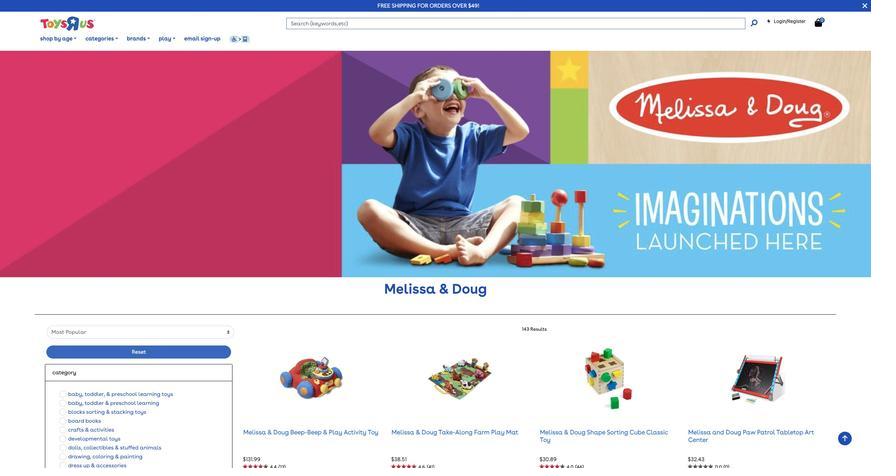 Task type: vqa. For each thing, say whether or not it's contained in the screenshot.
Doug in Melissa & Doug Shape Sorting Cube Classic Toy
yes



Task type: describe. For each thing, give the bounding box(es) containing it.
free shipping for orders over $49! link
[[378, 2, 480, 9]]

dolls,
[[68, 445, 82, 451]]

toddler
[[85, 400, 104, 406]]

melissa and doug paw patrol tabletop art center
[[688, 429, 814, 444]]

paw
[[743, 429, 755, 436]]

developmental
[[68, 436, 108, 442]]

$49!
[[468, 2, 480, 9]]

blocks
[[68, 409, 85, 415]]

sorting
[[607, 429, 628, 436]]

& inside "button"
[[115, 445, 119, 451]]

preschool for toddler
[[110, 400, 136, 406]]

play
[[159, 35, 171, 42]]

doug for melissa and doug paw patrol tabletop art center
[[726, 429, 741, 436]]

sign-
[[201, 35, 214, 42]]

age
[[62, 35, 73, 42]]

board
[[68, 418, 84, 424]]

learning for baby, toddler & preschool learning
[[137, 400, 159, 406]]

email sign-up link
[[180, 30, 225, 47]]

0 horizontal spatial toy
[[368, 429, 378, 436]]

activity
[[344, 429, 366, 436]]

beep
[[307, 429, 322, 436]]

143
[[522, 326, 529, 332]]

baby, toddler & preschool learning button
[[58, 399, 161, 408]]

email
[[184, 35, 199, 42]]

doug for melissa & doug take-along farm play mat
[[422, 429, 437, 436]]

baby, for baby, toddler, & preschool learning toys
[[68, 391, 83, 397]]

category element
[[52, 369, 225, 377]]

crafts & activities button
[[58, 426, 116, 435]]

drawing, coloring & painting
[[68, 453, 143, 460]]

up
[[214, 35, 221, 42]]

toys inside developmental toys button
[[109, 436, 120, 442]]

orders
[[430, 2, 451, 9]]

melissa & doug shape sorting cube classic toy
[[540, 429, 668, 444]]

play for mat
[[491, 429, 505, 436]]

board books button
[[58, 417, 103, 426]]

melissa & doug beep-beep & play activity toy
[[243, 429, 378, 436]]

collectibles
[[83, 445, 114, 451]]

Enter Keyword or Item No. search field
[[286, 18, 745, 29]]

by
[[54, 35, 61, 42]]

melissa & doug
[[384, 281, 487, 297]]

free
[[378, 2, 390, 9]]

$38.51
[[391, 456, 407, 463]]

center
[[688, 436, 708, 444]]

baby, toddler & preschool learning
[[68, 400, 159, 406]]

tabletop
[[776, 429, 803, 436]]

toys inside blocks sorting & stacking toys button
[[135, 409, 146, 415]]

board books
[[68, 418, 101, 424]]

shop by age
[[40, 35, 73, 42]]

login/register
[[774, 18, 806, 24]]

take-
[[439, 429, 455, 436]]

melissa for melissa & doug beep-beep & play activity toy
[[243, 429, 266, 436]]

drawing, coloring & painting button
[[58, 452, 145, 461]]

preschool for toddler,
[[112, 391, 137, 397]]

$32.43
[[688, 456, 705, 463]]

category
[[52, 369, 76, 376]]

developmental toys button
[[58, 435, 123, 443]]

free shipping for orders over $49!
[[378, 2, 480, 9]]

& inside melissa & doug shape sorting cube classic toy
[[564, 429, 568, 436]]

mat
[[506, 429, 518, 436]]

email sign-up
[[184, 35, 221, 42]]

this icon serves as a link to download the essential accessibility assistive technology app for individuals with physical disabilities. it is featured as part of our commitment to diversity and inclusion. image
[[229, 35, 250, 43]]

brands
[[127, 35, 146, 42]]

143 results
[[522, 326, 547, 332]]

melissa and doug paw patrol tabletop art center image
[[729, 344, 785, 413]]

shipping
[[392, 2, 416, 9]]

$131.99
[[243, 456, 260, 463]]

categories
[[85, 35, 114, 42]]

melissa for melissa & doug
[[384, 281, 436, 297]]

play button
[[154, 30, 180, 47]]

melissa for melissa & doug take-along farm play mat
[[392, 429, 414, 436]]

& inside button
[[115, 453, 119, 460]]

dolls, collectibles & stuffed animals
[[68, 445, 161, 451]]

painting
[[120, 453, 143, 460]]

toys inside baby, toddler, & preschool learning toys button
[[162, 391, 173, 397]]



Task type: locate. For each thing, give the bounding box(es) containing it.
doug inside melissa & doug shape sorting cube classic toy
[[570, 429, 585, 436]]

stuffed
[[120, 445, 139, 451]]

patrol
[[757, 429, 775, 436]]

2 vertical spatial toys
[[109, 436, 120, 442]]

melissa & doug shape sorting cube classic toy image
[[574, 344, 643, 413]]

beep-
[[290, 429, 307, 436]]

0 vertical spatial preschool
[[112, 391, 137, 397]]

learning down category element
[[138, 391, 160, 397]]

drawing,
[[68, 453, 91, 460]]

activities
[[90, 427, 114, 433]]

books
[[86, 418, 101, 424]]

developmental toys
[[68, 436, 120, 442]]

cube
[[630, 429, 645, 436]]

classic
[[646, 429, 668, 436]]

animals
[[140, 445, 161, 451]]

along
[[455, 429, 473, 436]]

brands button
[[122, 30, 154, 47]]

1 play from the left
[[329, 429, 342, 436]]

shop
[[40, 35, 53, 42]]

coloring
[[92, 453, 114, 460]]

blocks sorting & stacking toys
[[68, 409, 146, 415]]

preschool up 'baby, toddler & preschool learning' at the left of page
[[112, 391, 137, 397]]

results
[[530, 326, 547, 332]]

melissa & doug shape sorting cube classic toy link
[[540, 429, 668, 444]]

over
[[452, 2, 467, 9]]

preschool
[[112, 391, 137, 397], [110, 400, 136, 406]]

melissa & doug take-along farm play mat
[[392, 429, 518, 436]]

doug for melissa & doug
[[452, 281, 487, 297]]

baby, toddler, & preschool learning toys button
[[58, 390, 175, 399]]

melissa & doug main content
[[0, 51, 871, 468]]

2 play from the left
[[491, 429, 505, 436]]

melissa inside melissa and doug paw patrol tabletop art center
[[688, 429, 711, 436]]

1 vertical spatial toys
[[135, 409, 146, 415]]

doug
[[452, 281, 487, 297], [273, 429, 289, 436], [422, 429, 437, 436], [570, 429, 585, 436], [726, 429, 741, 436]]

melissa & doug beep-beep & play activity toy link
[[243, 429, 378, 436]]

sorting
[[86, 409, 105, 415]]

learning
[[138, 391, 160, 397], [137, 400, 159, 406]]

play left the activity
[[329, 429, 342, 436]]

&
[[439, 281, 449, 297], [106, 391, 110, 397], [105, 400, 109, 406], [106, 409, 110, 415], [85, 427, 89, 433], [267, 429, 272, 436], [323, 429, 327, 436], [416, 429, 420, 436], [564, 429, 568, 436], [115, 445, 119, 451], [115, 453, 119, 460]]

play
[[329, 429, 342, 436], [491, 429, 505, 436]]

0 vertical spatial learning
[[138, 391, 160, 397]]

2 horizontal spatial toys
[[162, 391, 173, 397]]

login/register button
[[767, 18, 806, 25]]

menu bar
[[36, 27, 871, 51]]

& inside "button"
[[85, 427, 89, 433]]

shape
[[587, 429, 605, 436]]

1 vertical spatial preschool
[[110, 400, 136, 406]]

toy inside melissa & doug shape sorting cube classic toy
[[540, 436, 551, 444]]

1 horizontal spatial toys
[[135, 409, 146, 415]]

None search field
[[286, 18, 757, 29]]

1 horizontal spatial toy
[[540, 436, 551, 444]]

0 vertical spatial baby,
[[68, 391, 83, 397]]

categories button
[[81, 30, 122, 47]]

learning for baby, toddler, & preschool learning toys
[[138, 391, 160, 397]]

1 vertical spatial learning
[[137, 400, 159, 406]]

melissa & doug take-along farm play mat link
[[392, 429, 518, 436]]

0 link
[[815, 17, 829, 27]]

2 baby, from the top
[[68, 400, 83, 406]]

menu bar containing shop by age
[[36, 27, 871, 51]]

crafts
[[68, 427, 84, 433]]

preschool up stacking
[[110, 400, 136, 406]]

toy up $30.89
[[540, 436, 551, 444]]

melissa for melissa & doug shape sorting cube classic toy
[[540, 429, 563, 436]]

doug for melissa & doug beep-beep & play activity toy
[[273, 429, 289, 436]]

doug inside melissa and doug paw patrol tabletop art center
[[726, 429, 741, 436]]

reset button
[[47, 346, 231, 359]]

baby,
[[68, 391, 83, 397], [68, 400, 83, 406]]

art
[[805, 429, 814, 436]]

learning down baby, toddler, & preschool learning toys
[[137, 400, 159, 406]]

doug for melissa & doug shape sorting cube classic toy
[[570, 429, 585, 436]]

melissa inside melissa & doug shape sorting cube classic toy
[[540, 429, 563, 436]]

play for activity
[[329, 429, 342, 436]]

toy
[[368, 429, 378, 436], [540, 436, 551, 444]]

play left mat
[[491, 429, 505, 436]]

melissa
[[384, 281, 436, 297], [243, 429, 266, 436], [392, 429, 414, 436], [540, 429, 563, 436], [688, 429, 711, 436]]

baby, toddler, & preschool learning toys
[[68, 391, 173, 397]]

toys
[[162, 391, 173, 397], [135, 409, 146, 415], [109, 436, 120, 442]]

melissa & doug beep-beep & play activity toy image
[[278, 344, 346, 413]]

melissa for melissa and doug paw patrol tabletop art center
[[688, 429, 711, 436]]

learning inside baby, toddler & preschool learning button
[[137, 400, 159, 406]]

0 vertical spatial toys
[[162, 391, 173, 397]]

melissa & doug take-along farm play mat image
[[426, 344, 495, 413]]

toy right the activity
[[368, 429, 378, 436]]

blocks sorting & stacking toys button
[[58, 408, 148, 417]]

baby, for baby, toddler & preschool learning
[[68, 400, 83, 406]]

1 baby, from the top
[[68, 391, 83, 397]]

toddler,
[[85, 391, 105, 397]]

learning inside baby, toddler, & preschool learning toys button
[[138, 391, 160, 397]]

shop by age button
[[36, 30, 81, 47]]

dolls, collectibles & stuffed animals button
[[58, 443, 163, 452]]

reset
[[132, 349, 146, 355]]

close button image
[[863, 2, 867, 10]]

shopping bag image
[[815, 19, 822, 27]]

and
[[712, 429, 724, 436]]

farm
[[474, 429, 490, 436]]

crafts & activities
[[68, 427, 114, 433]]

0 horizontal spatial toys
[[109, 436, 120, 442]]

product-tab tab panel
[[40, 326, 832, 468]]

melissa and doug paw patrol tabletop art center link
[[688, 429, 814, 444]]

toys r us image
[[40, 16, 95, 31]]

1 vertical spatial baby,
[[68, 400, 83, 406]]

stacking
[[111, 409, 134, 415]]

1 horizontal spatial play
[[491, 429, 505, 436]]

0 horizontal spatial play
[[329, 429, 342, 436]]

0
[[821, 17, 823, 23]]

$30.89
[[540, 456, 557, 463]]

for
[[417, 2, 428, 9]]



